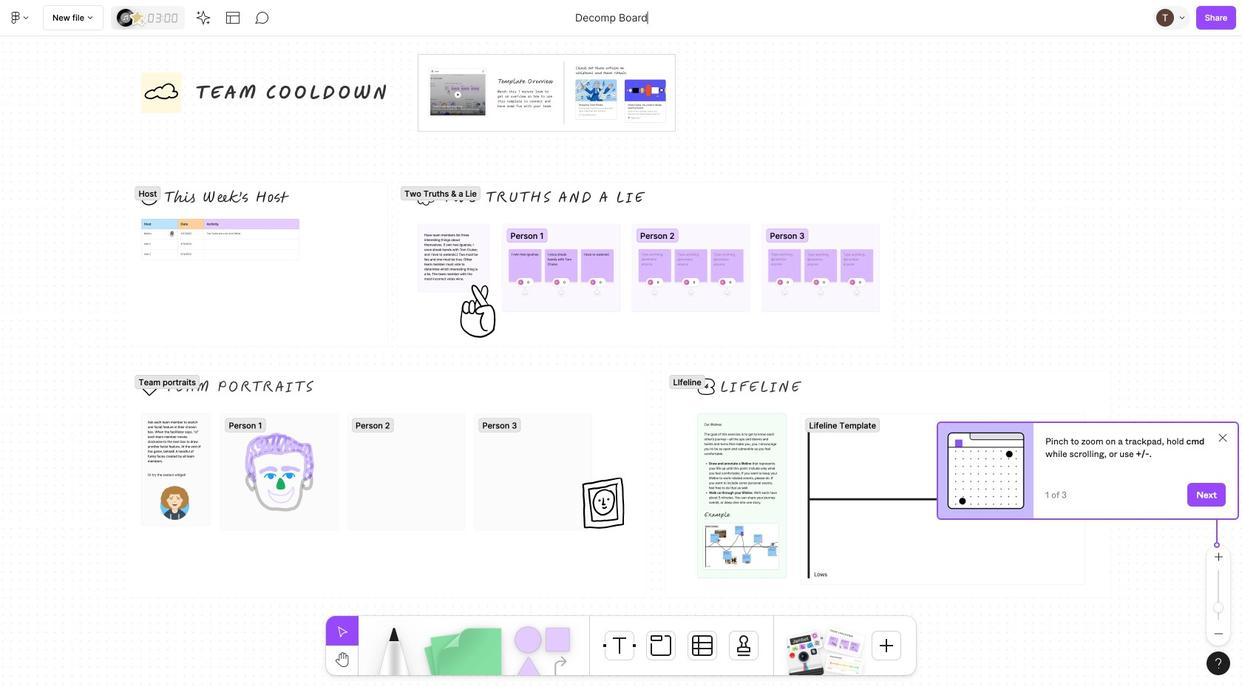 Task type: vqa. For each thing, say whether or not it's contained in the screenshot.
ALIGNMENT Field
no



Task type: locate. For each thing, give the bounding box(es) containing it.
view comments image
[[255, 10, 270, 25]]

main toolbar region
[[0, 0, 1243, 36]]

None field
[[373, 9, 864, 27]]

multiplayer tools image
[[1178, 0, 1190, 36]]

none field inside main toolbar region
[[373, 9, 864, 27]]



Task type: describe. For each thing, give the bounding box(es) containing it.
help image
[[1216, 658, 1222, 669]]

team cooldown image
[[824, 627, 866, 658]]



